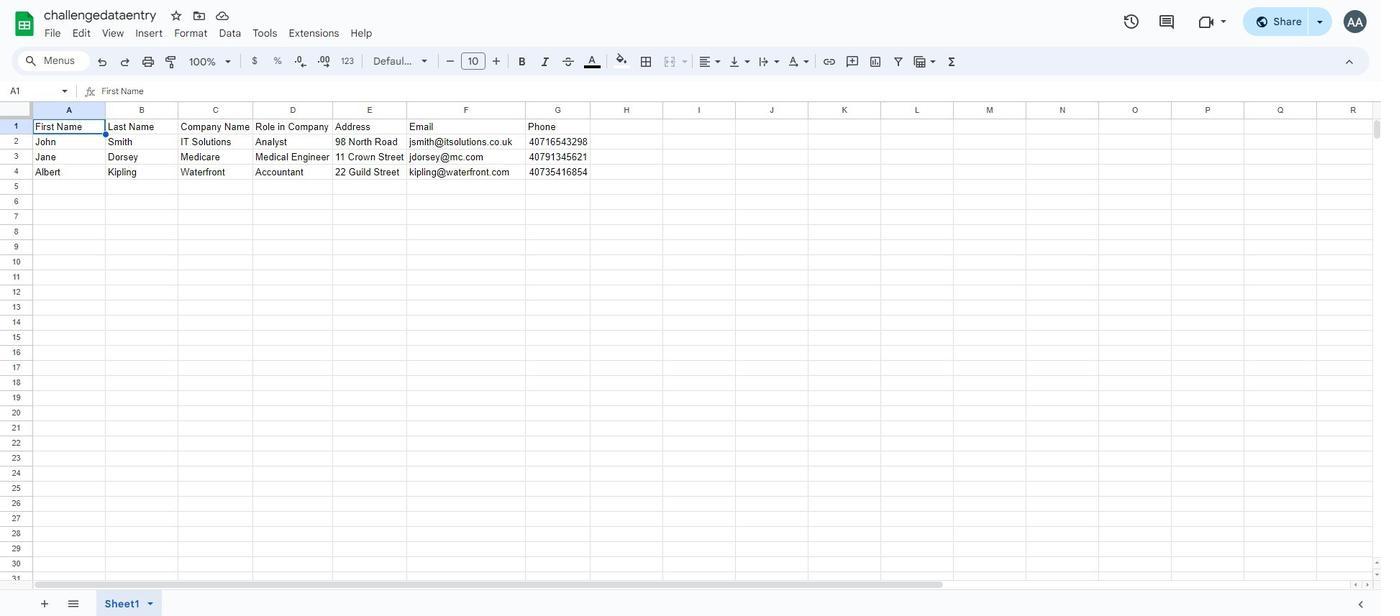 Task type: vqa. For each thing, say whether or not it's contained in the screenshot.
Document Status: Saved To Drive. icon
yes



Task type: locate. For each thing, give the bounding box(es) containing it.
menu bar inside menu bar banner
[[39, 19, 378, 42]]

add sheet image
[[37, 597, 50, 610]]

1 horizontal spatial toolbar
[[91, 591, 174, 617]]

menu bar
[[39, 19, 378, 42]]

None text field
[[102, 83, 1382, 101]]

3 menu item from the left
[[96, 24, 130, 42]]

1 menu item from the left
[[39, 24, 67, 42]]

select merge type image
[[679, 52, 688, 57]]

menu item
[[39, 24, 67, 42], [67, 24, 96, 42], [96, 24, 130, 42], [130, 24, 169, 42], [169, 24, 213, 42], [213, 24, 247, 42], [247, 24, 283, 42], [283, 24, 345, 42], [345, 24, 378, 42]]

4 menu item from the left
[[130, 24, 169, 42]]

star image
[[169, 9, 184, 23]]

fill color image
[[614, 51, 630, 68]]

2 toolbar from the left
[[91, 591, 174, 617]]

0 horizontal spatial toolbar
[[30, 591, 90, 617]]

increase decimal places image
[[317, 55, 331, 69]]

toolbar
[[30, 591, 90, 617], [91, 591, 174, 617]]

Menus field
[[18, 51, 90, 71]]

application
[[0, 0, 1382, 617]]

last edit was 2 minutes ago image
[[1123, 13, 1140, 30]]

functions image
[[944, 51, 960, 71]]

Zoom field
[[184, 51, 238, 73]]

Font size text field
[[462, 53, 485, 70]]

text color image
[[584, 51, 601, 68]]

name box (ctrl + j) element
[[4, 83, 72, 100]]

decrease font size (ctrl+shift+comma) image
[[443, 54, 457, 68]]

all sheets image
[[61, 592, 84, 615]]

None text field
[[6, 84, 59, 98]]

undo (ctrl+z) image
[[95, 55, 109, 69]]



Task type: describe. For each thing, give the bounding box(es) containing it.
show all comments image
[[1159, 13, 1176, 31]]

main toolbar
[[89, 50, 964, 74]]

strikethrough (alt+shift+5) image
[[561, 55, 576, 69]]

print (ctrl+p) image
[[141, 55, 155, 69]]

quick sharing actions image
[[1318, 21, 1324, 43]]

font list. default (arial) selected. option
[[374, 51, 413, 71]]

increase font size (ctrl+shift+period) image
[[489, 54, 503, 68]]

sheets home image
[[12, 11, 37, 37]]

insert link (ctrl+k) image
[[823, 55, 837, 69]]

8 menu item from the left
[[283, 24, 345, 42]]

menu bar banner
[[0, 0, 1382, 617]]

5 menu item from the left
[[169, 24, 213, 42]]

bold (ctrl+b) image
[[515, 55, 530, 69]]

paint format image
[[164, 55, 178, 69]]

Rename text field
[[39, 6, 165, 23]]

document status: saved to drive. image
[[215, 9, 230, 23]]

decrease decimal places image
[[294, 55, 308, 69]]

insert comment (ctrl+alt+m) image
[[846, 55, 860, 69]]

hide the menus (ctrl+shift+f) image
[[1343, 55, 1357, 69]]

Font size field
[[461, 53, 492, 71]]

1 toolbar from the left
[[30, 591, 90, 617]]

Star checkbox
[[166, 6, 186, 26]]

move image
[[192, 9, 207, 23]]

italic (ctrl+i) image
[[538, 55, 553, 69]]

none text field inside name box (ctrl + j) element
[[6, 84, 59, 98]]

9 menu item from the left
[[345, 24, 378, 42]]

create a filter image
[[892, 55, 906, 69]]

7 menu item from the left
[[247, 24, 283, 42]]

6 menu item from the left
[[213, 24, 247, 42]]

insert chart image
[[869, 55, 883, 69]]

borders image
[[638, 51, 655, 71]]

Zoom text field
[[186, 52, 220, 72]]

redo (ctrl+y) image
[[118, 55, 132, 69]]

merge cells image
[[663, 55, 677, 69]]

2 menu item from the left
[[67, 24, 96, 42]]

share. anyone with the link. anyone who has the link can access. no sign-in required. image
[[1256, 15, 1269, 28]]



